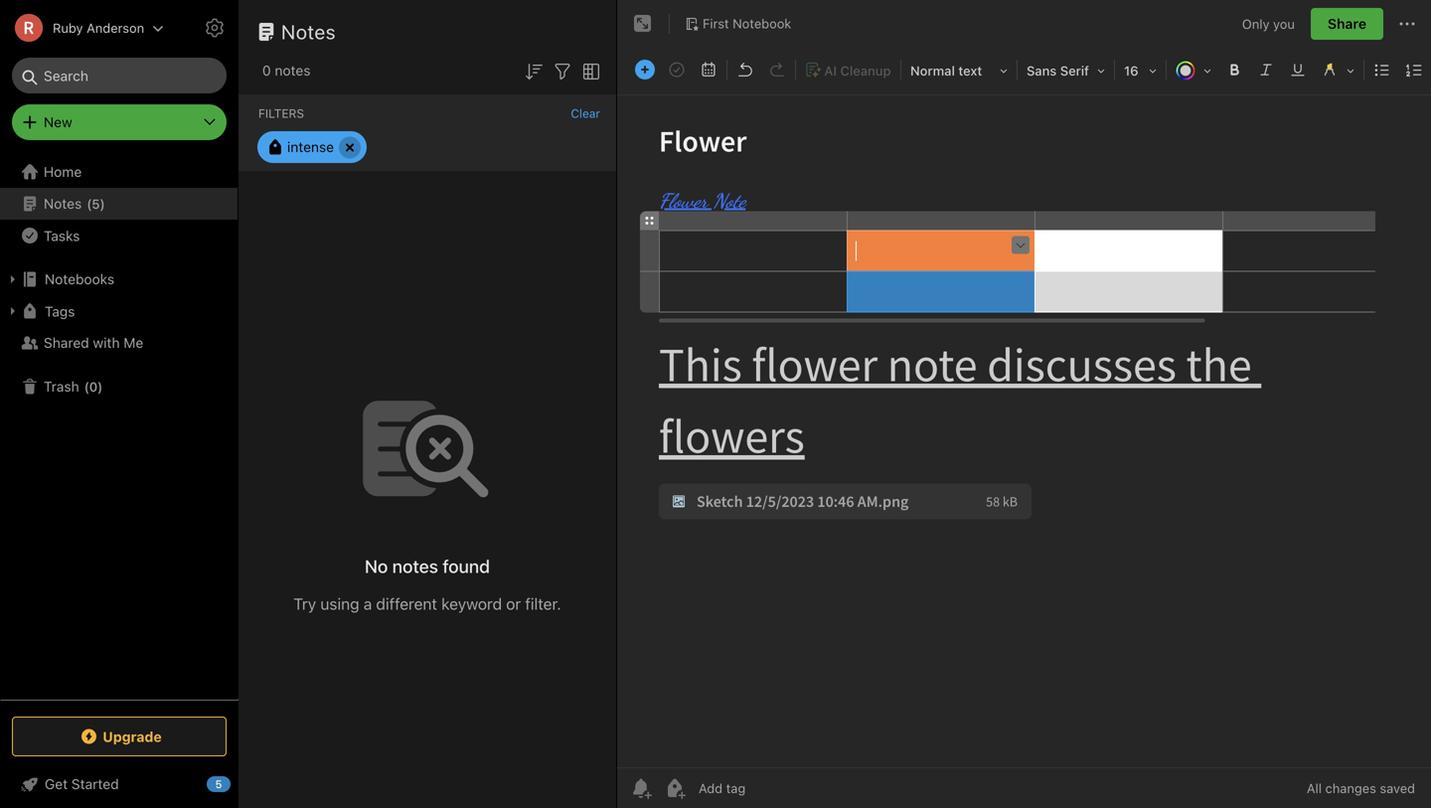 Task type: vqa. For each thing, say whether or not it's contained in the screenshot.
the package
no



Task type: locate. For each thing, give the bounding box(es) containing it.
bold image
[[1221, 56, 1249, 84]]

notes up different
[[392, 556, 438, 577]]

with
[[93, 335, 120, 351]]

calendar event image
[[695, 56, 723, 84]]

note window element
[[617, 0, 1432, 808]]

)
[[100, 196, 105, 211], [98, 379, 103, 394]]

1 vertical spatial )
[[98, 379, 103, 394]]

1 vertical spatial 0
[[89, 379, 98, 394]]

keyword
[[442, 594, 502, 613]]

0
[[262, 62, 271, 79], [89, 379, 98, 394]]

normal
[[911, 63, 955, 78]]

filters
[[258, 106, 304, 120]]

expand notebooks image
[[5, 271, 21, 287]]

Account field
[[0, 8, 164, 48]]

) down home link
[[100, 196, 105, 211]]

tasks
[[44, 227, 80, 244]]

intense button
[[258, 131, 367, 163]]

Insert field
[[630, 56, 660, 84]]

notes ( 5 )
[[44, 195, 105, 212]]

notes up filters
[[275, 62, 311, 79]]

0 vertical spatial notes
[[281, 20, 336, 43]]

undo image
[[732, 56, 760, 84]]

tree containing home
[[0, 156, 239, 699]]

5 down home link
[[92, 196, 100, 211]]

home link
[[0, 156, 239, 188]]

settings image
[[203, 16, 227, 40]]

0 vertical spatial (
[[87, 196, 92, 211]]

1 vertical spatial notes
[[44, 195, 82, 212]]

(
[[87, 196, 92, 211], [84, 379, 89, 394]]

Font size field
[[1118, 56, 1164, 85]]

notes down home
[[44, 195, 82, 212]]

Help and Learning task checklist field
[[0, 769, 239, 800]]

Heading level field
[[904, 56, 1015, 85]]

serif
[[1061, 63, 1090, 78]]

ruby
[[53, 20, 83, 35]]

0 horizontal spatial 5
[[92, 196, 100, 211]]

0 up filters
[[262, 62, 271, 79]]

None search field
[[26, 58, 213, 93]]

notes up 0 notes
[[281, 20, 336, 43]]

notes for notes ( 5 )
[[44, 195, 82, 212]]

( down home link
[[87, 196, 92, 211]]

( inside trash ( 0 )
[[84, 379, 89, 394]]

tree
[[0, 156, 239, 699]]

normal text
[[911, 63, 983, 78]]

notes
[[275, 62, 311, 79], [392, 556, 438, 577]]

Font family field
[[1020, 56, 1113, 85]]

) inside notes ( 5 )
[[100, 196, 105, 211]]

( inside notes ( 5 )
[[87, 196, 92, 211]]

started
[[71, 776, 119, 792]]

) for notes
[[100, 196, 105, 211]]

0 horizontal spatial notes
[[275, 62, 311, 79]]

Add filters field
[[551, 58, 575, 83]]

0 horizontal spatial notes
[[44, 195, 82, 212]]

me
[[124, 335, 143, 351]]

1 vertical spatial notes
[[392, 556, 438, 577]]

View options field
[[575, 58, 603, 83]]

only you
[[1243, 16, 1295, 31]]

5 left "click to collapse" image
[[215, 778, 222, 791]]

1 horizontal spatial notes
[[281, 20, 336, 43]]

no
[[365, 556, 388, 577]]

0 vertical spatial )
[[100, 196, 105, 211]]

italic image
[[1253, 56, 1281, 84]]

) right trash
[[98, 379, 103, 394]]

expand note image
[[631, 12, 655, 36]]

0 horizontal spatial 0
[[89, 379, 98, 394]]

notes
[[281, 20, 336, 43], [44, 195, 82, 212]]

a
[[364, 594, 372, 613]]

shared with me link
[[0, 327, 238, 359]]

upgrade button
[[12, 717, 227, 757]]

Sort options field
[[522, 58, 546, 83]]

5
[[92, 196, 100, 211], [215, 778, 222, 791]]

underline image
[[1285, 56, 1312, 84]]

add tag image
[[663, 776, 687, 800]]

0 vertical spatial 0
[[262, 62, 271, 79]]

) for trash
[[98, 379, 103, 394]]

home
[[44, 164, 82, 180]]

0 vertical spatial 5
[[92, 196, 100, 211]]

( for trash
[[84, 379, 89, 394]]

clear button
[[571, 106, 601, 120]]

1 vertical spatial 5
[[215, 778, 222, 791]]

1 vertical spatial (
[[84, 379, 89, 394]]

get
[[45, 776, 68, 792]]

anderson
[[87, 20, 144, 35]]

Font color field
[[1169, 56, 1219, 85]]

( right trash
[[84, 379, 89, 394]]

new
[[44, 114, 72, 130]]

0 vertical spatial notes
[[275, 62, 311, 79]]

1 horizontal spatial notes
[[392, 556, 438, 577]]

1 horizontal spatial 5
[[215, 778, 222, 791]]

notebooks link
[[0, 263, 238, 295]]

0 right trash
[[89, 379, 98, 394]]

notes for notes
[[281, 20, 336, 43]]

5 inside notes ( 5 )
[[92, 196, 100, 211]]

) inside trash ( 0 )
[[98, 379, 103, 394]]



Task type: describe. For each thing, give the bounding box(es) containing it.
5 inside help and learning task checklist 'field'
[[215, 778, 222, 791]]

or
[[506, 594, 521, 613]]

notes for no
[[392, 556, 438, 577]]

try
[[294, 594, 316, 613]]

sans
[[1027, 63, 1057, 78]]

trash
[[44, 378, 79, 395]]

get started
[[45, 776, 119, 792]]

tags button
[[0, 295, 238, 327]]

first notebook
[[703, 16, 792, 31]]

found
[[443, 556, 490, 577]]

Note Editor text field
[[617, 95, 1432, 768]]

click to collapse image
[[231, 772, 246, 795]]

( for notes
[[87, 196, 92, 211]]

text
[[959, 63, 983, 78]]

More actions field
[[1396, 8, 1420, 40]]

16
[[1124, 63, 1139, 78]]

sans serif
[[1027, 63, 1090, 78]]

0 notes
[[262, 62, 311, 79]]

shared with me
[[44, 335, 143, 351]]

Search text field
[[26, 58, 213, 93]]

clear
[[571, 106, 601, 120]]

new button
[[12, 104, 227, 140]]

shared
[[44, 335, 89, 351]]

upgrade
[[103, 729, 162, 745]]

first notebook button
[[678, 10, 799, 38]]

share button
[[1311, 8, 1384, 40]]

Highlight field
[[1314, 56, 1362, 85]]

expand tags image
[[5, 303, 21, 319]]

more actions image
[[1396, 12, 1420, 36]]

intense
[[287, 139, 334, 155]]

filter.
[[525, 594, 561, 613]]

tags
[[45, 303, 75, 319]]

add a reminder image
[[629, 776, 653, 800]]

you
[[1274, 16, 1295, 31]]

using
[[321, 594, 359, 613]]

trash ( 0 )
[[44, 378, 103, 395]]

ruby anderson
[[53, 20, 144, 35]]

add filters image
[[551, 59, 575, 83]]

share
[[1328, 15, 1367, 32]]

numbered list image
[[1401, 56, 1429, 84]]

bulleted list image
[[1369, 56, 1397, 84]]

notebook
[[733, 16, 792, 31]]

notebooks
[[45, 271, 114, 287]]

try using a different keyword or filter.
[[294, 594, 561, 613]]

all
[[1307, 781, 1322, 796]]

0 inside trash ( 0 )
[[89, 379, 98, 394]]

Add tag field
[[697, 780, 846, 797]]

changes
[[1326, 781, 1377, 796]]

notes for 0
[[275, 62, 311, 79]]

no notes found
[[365, 556, 490, 577]]

tasks button
[[0, 220, 238, 252]]

first
[[703, 16, 729, 31]]

saved
[[1380, 781, 1416, 796]]

only
[[1243, 16, 1270, 31]]

all changes saved
[[1307, 781, 1416, 796]]

1 horizontal spatial 0
[[262, 62, 271, 79]]

different
[[376, 594, 437, 613]]



